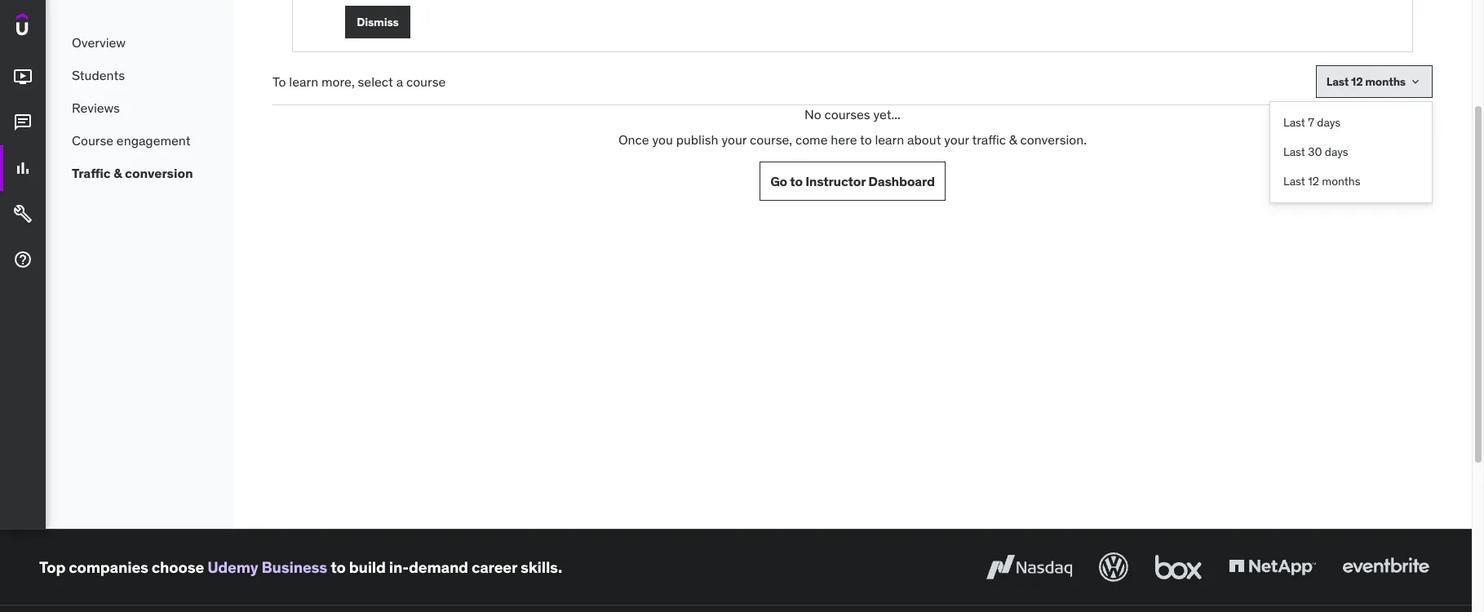 Task type: locate. For each thing, give the bounding box(es) containing it.
12
[[1352, 74, 1364, 89], [1309, 174, 1320, 188]]

1 vertical spatial to
[[791, 173, 803, 189]]

last 12 months
[[1327, 74, 1407, 89], [1284, 174, 1361, 188]]

last 12 months button
[[1271, 167, 1433, 196]]

to
[[860, 131, 872, 148], [791, 173, 803, 189], [331, 557, 346, 577]]

1 horizontal spatial learn
[[876, 131, 905, 148]]

to right here
[[860, 131, 872, 148]]

1 vertical spatial days
[[1326, 144, 1349, 159]]

course,
[[750, 131, 793, 148]]

go to instructor dashboard
[[771, 173, 935, 189]]

1 horizontal spatial your
[[945, 131, 970, 148]]

in-
[[389, 557, 409, 577]]

last
[[1327, 74, 1350, 89], [1284, 115, 1306, 130], [1284, 144, 1306, 159], [1284, 174, 1306, 188]]

months for last 12 months dropdown button
[[1366, 74, 1407, 89]]

&
[[1010, 131, 1018, 148], [114, 165, 122, 181]]

last inside dropdown button
[[1327, 74, 1350, 89]]

last up last 7 days "button"
[[1327, 74, 1350, 89]]

come
[[796, 131, 828, 148]]

learn down yet...
[[876, 131, 905, 148]]

days right 30
[[1326, 144, 1349, 159]]

top
[[39, 557, 65, 577]]

last inside "button"
[[1284, 115, 1306, 130]]

netapp image
[[1226, 549, 1320, 585]]

0 vertical spatial to
[[860, 131, 872, 148]]

about
[[908, 131, 942, 148]]

& right traffic
[[114, 165, 122, 181]]

0 vertical spatial &
[[1010, 131, 1018, 148]]

0 vertical spatial last 12 months
[[1327, 74, 1407, 89]]

0 vertical spatial days
[[1318, 115, 1341, 130]]

0 horizontal spatial learn
[[289, 74, 319, 90]]

here
[[831, 131, 858, 148]]

to right "go"
[[791, 173, 803, 189]]

choose
[[152, 557, 204, 577]]

1 horizontal spatial to
[[791, 173, 803, 189]]

0 horizontal spatial 12
[[1309, 174, 1320, 188]]

medium image
[[13, 113, 33, 132], [13, 159, 33, 178], [13, 204, 33, 224], [13, 250, 33, 270]]

to inside go to instructor dashboard link
[[791, 173, 803, 189]]

learn right to
[[289, 74, 319, 90]]

months inside last 12 months button
[[1323, 174, 1361, 188]]

0 vertical spatial months
[[1366, 74, 1407, 89]]

0 horizontal spatial &
[[114, 165, 122, 181]]

last inside button
[[1284, 174, 1306, 188]]

2 vertical spatial to
[[331, 557, 346, 577]]

1 horizontal spatial &
[[1010, 131, 1018, 148]]

days inside "button"
[[1318, 115, 1341, 130]]

publish
[[676, 131, 719, 148]]

last 12 months inside dropdown button
[[1327, 74, 1407, 89]]

your
[[722, 131, 747, 148], [945, 131, 970, 148]]

last left 7
[[1284, 115, 1306, 130]]

7
[[1309, 115, 1315, 130]]

1 horizontal spatial months
[[1366, 74, 1407, 89]]

medium image
[[13, 67, 33, 87]]

to
[[273, 74, 286, 90]]

last inside button
[[1284, 144, 1306, 159]]

1 vertical spatial learn
[[876, 131, 905, 148]]

last down last 30 days on the right of the page
[[1284, 174, 1306, 188]]

1 vertical spatial 12
[[1309, 174, 1320, 188]]

days inside button
[[1326, 144, 1349, 159]]

last 12 months down last 30 days on the right of the page
[[1284, 174, 1361, 188]]

12 for last 12 months button
[[1309, 174, 1320, 188]]

3 medium image from the top
[[13, 204, 33, 224]]

last 7 days
[[1284, 115, 1341, 130]]

last 12 months up last 7 days "button"
[[1327, 74, 1407, 89]]

1 vertical spatial &
[[114, 165, 122, 181]]

months inside last 12 months dropdown button
[[1366, 74, 1407, 89]]

0 horizontal spatial months
[[1323, 174, 1361, 188]]

to left 'build'
[[331, 557, 346, 577]]

12 inside button
[[1309, 174, 1320, 188]]

2 horizontal spatial to
[[860, 131, 872, 148]]

days
[[1318, 115, 1341, 130], [1326, 144, 1349, 159]]

udemy business link
[[207, 557, 327, 577]]

months
[[1366, 74, 1407, 89], [1323, 174, 1361, 188]]

traffic & conversion
[[72, 165, 193, 181]]

your left the traffic
[[945, 131, 970, 148]]

select
[[358, 74, 393, 90]]

days right 7
[[1318, 115, 1341, 130]]

4 medium image from the top
[[13, 250, 33, 270]]

12 inside dropdown button
[[1352, 74, 1364, 89]]

learn
[[289, 74, 319, 90], [876, 131, 905, 148]]

dismiss
[[357, 15, 399, 29]]

course engagement
[[72, 132, 191, 148]]

last 7 days button
[[1271, 109, 1433, 138]]

nasdaq image
[[983, 549, 1077, 585]]

eventbrite image
[[1340, 549, 1434, 585]]

last left 30
[[1284, 144, 1306, 159]]

12 up last 7 days "button"
[[1352, 74, 1364, 89]]

30
[[1309, 144, 1323, 159]]

1 vertical spatial last 12 months
[[1284, 174, 1361, 188]]

last 12 months inside button
[[1284, 174, 1361, 188]]

conversion
[[125, 165, 193, 181]]

1 vertical spatial months
[[1323, 174, 1361, 188]]

& right the traffic
[[1010, 131, 1018, 148]]

1 horizontal spatial 12
[[1352, 74, 1364, 89]]

0 vertical spatial 12
[[1352, 74, 1364, 89]]

months for last 12 months button
[[1323, 174, 1361, 188]]

no
[[805, 106, 822, 123]]

volkswagen image
[[1096, 549, 1132, 585]]

your right publish
[[722, 131, 747, 148]]

months left the xsmall image
[[1366, 74, 1407, 89]]

12 down 30
[[1309, 174, 1320, 188]]

months down last 30 days button
[[1323, 174, 1361, 188]]

last 12 months button
[[1317, 66, 1434, 98]]

companies
[[69, 557, 148, 577]]

last 30 days button
[[1271, 138, 1433, 167]]

0 horizontal spatial your
[[722, 131, 747, 148]]



Task type: vqa. For each thing, say whether or not it's contained in the screenshot.
Natalia N.
no



Task type: describe. For each thing, give the bounding box(es) containing it.
instructor
[[806, 173, 866, 189]]

courses
[[825, 106, 871, 123]]

traffic
[[973, 131, 1007, 148]]

more,
[[322, 74, 355, 90]]

days for last 7 days
[[1318, 115, 1341, 130]]

overview link
[[46, 26, 233, 59]]

last 30 days
[[1284, 144, 1349, 159]]

course engagement link
[[46, 124, 233, 157]]

last for last 30 days button
[[1284, 144, 1306, 159]]

a
[[396, 74, 403, 90]]

udemy
[[207, 557, 258, 577]]

0 horizontal spatial to
[[331, 557, 346, 577]]

course
[[72, 132, 113, 148]]

last 12 months for last 12 months button
[[1284, 174, 1361, 188]]

last 12 months for last 12 months dropdown button
[[1327, 74, 1407, 89]]

conversion.
[[1021, 131, 1087, 148]]

overview
[[72, 34, 126, 50]]

2 medium image from the top
[[13, 159, 33, 178]]

1 medium image from the top
[[13, 113, 33, 132]]

traffic
[[72, 165, 111, 181]]

once
[[619, 131, 649, 148]]

last for last 12 months dropdown button
[[1327, 74, 1350, 89]]

students
[[72, 67, 125, 83]]

reviews
[[72, 99, 120, 116]]

1 your from the left
[[722, 131, 747, 148]]

0 vertical spatial learn
[[289, 74, 319, 90]]

to learn more, select a course
[[273, 74, 446, 90]]

days for last 30 days
[[1326, 144, 1349, 159]]

traffic & conversion link
[[46, 157, 233, 189]]

last for last 7 days "button"
[[1284, 115, 1306, 130]]

last for last 12 months button
[[1284, 174, 1306, 188]]

box image
[[1152, 549, 1207, 585]]

engagement
[[117, 132, 191, 148]]

go
[[771, 173, 788, 189]]

build
[[349, 557, 386, 577]]

2 your from the left
[[945, 131, 970, 148]]

demand
[[409, 557, 469, 577]]

students link
[[46, 59, 233, 91]]

once you publish your course, come here to learn about your traffic & conversion.
[[619, 131, 1087, 148]]

business
[[262, 557, 327, 577]]

you
[[653, 131, 673, 148]]

no courses yet...
[[805, 106, 901, 123]]

yet...
[[874, 106, 901, 123]]

skills.
[[521, 557, 563, 577]]

xsmall image
[[1410, 75, 1423, 88]]

course
[[406, 74, 446, 90]]

dashboard
[[869, 173, 935, 189]]

top companies choose udemy business to build in-demand career skills.
[[39, 557, 563, 577]]

career
[[472, 557, 517, 577]]

go to instructor dashboard link
[[760, 162, 946, 201]]

udemy image
[[16, 13, 91, 41]]

reviews link
[[46, 91, 233, 124]]

12 for last 12 months dropdown button
[[1352, 74, 1364, 89]]

dismiss button
[[345, 6, 411, 39]]



